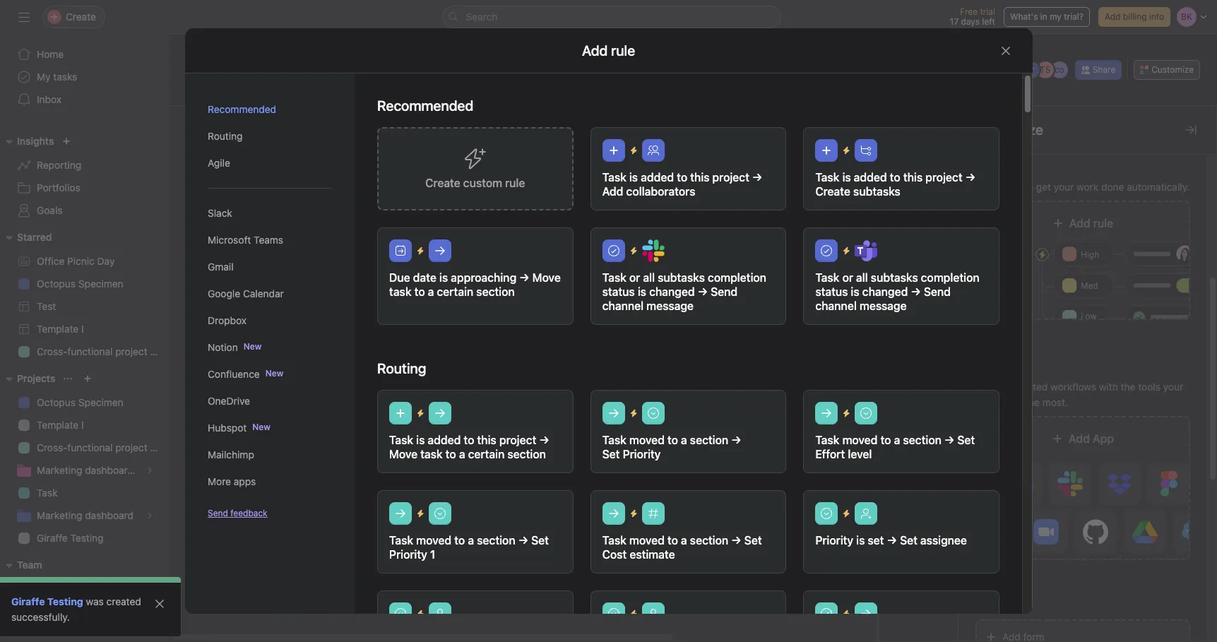Task type: describe. For each thing, give the bounding box(es) containing it.
completion for first task or all subtasks completion status is changed → send channel message button from the right
[[921, 271, 980, 284]]

info
[[1150, 11, 1165, 22]]

team button
[[0, 557, 42, 574]]

cross- inside starred element
[[37, 346, 67, 358]]

set for task moved to a section → set priority 1
[[531, 534, 549, 547]]

to inside task moved to a section → set priority 1
[[454, 534, 465, 547]]

2 cross-functional project plan link from the top
[[8, 437, 169, 459]]

set inside "button"
[[829, 407, 844, 419]]

task inside task is added to this project → create subtasks
[[815, 171, 840, 184]]

onedrive button
[[207, 388, 332, 415]]

section
[[802, 275, 833, 285]]

template inside projects element
[[37, 419, 79, 431]]

and
[[367, 369, 386, 381]]

new for notion
[[243, 341, 261, 352]]

projects
[[17, 372, 55, 384]]

due date is approaching → move task to a certain section button
[[377, 228, 573, 325]]

slack button
[[207, 200, 332, 227]]

search
[[466, 11, 498, 23]]

office picnic day inside "link"
[[37, 255, 115, 267]]

octopus specimen link inside projects element
[[8, 392, 161, 414]]

send feedback
[[207, 508, 267, 519]]

marketing dashboards link
[[8, 459, 161, 482]]

all for slack 'image'
[[643, 271, 655, 284]]

what's
[[1011, 11, 1038, 22]]

to inside "task moved to a section → set cost estimate"
[[667, 534, 678, 547]]

list
[[273, 88, 290, 100]]

section for effort level
[[903, 434, 942, 447]]

priority is set → set assignee
[[815, 534, 967, 547]]

task inside task moved to a section → set priority 1
[[389, 534, 413, 547]]

microsoft teams button
[[207, 227, 332, 254]]

project for task is added to this project → add collaborators
[[712, 171, 749, 184]]

how are tasks being added to this project?
[[529, 272, 717, 308]]

1 vertical spatial giraffe
[[11, 596, 45, 608]]

giraffe inside projects element
[[37, 532, 68, 544]]

create
[[425, 177, 460, 189]]

task inside task templates
[[910, 449, 928, 459]]

team
[[976, 396, 999, 408]]

task inside due date is approaching → move task to a certain section
[[389, 286, 411, 298]]

1 form
[[906, 379, 931, 390]]

automatically.
[[1127, 181, 1190, 193]]

mailchimp button
[[207, 442, 332, 469]]

tasks inside global element
[[53, 71, 77, 83]]

google
[[207, 288, 240, 300]]

goals
[[37, 204, 63, 216]]

process
[[322, 369, 364, 381]]

my for my tasks
[[37, 71, 51, 83]]

marketing for marketing dashboards
[[37, 464, 82, 476]]

date
[[413, 271, 436, 284]]

share
[[1093, 64, 1116, 75]]

0 vertical spatial giraffe testing link
[[8, 527, 161, 550]]

task up untitled
[[815, 271, 840, 284]]

notion new
[[207, 341, 261, 353]]

successfully.
[[11, 611, 70, 623]]

1 horizontal spatial recommended
[[377, 98, 473, 114]]

goals link
[[8, 199, 161, 222]]

apps
[[908, 310, 929, 321]]

co
[[1055, 64, 1065, 75]]

1 vertical spatial customize
[[976, 122, 1044, 138]]

invite
[[40, 618, 65, 630]]

1 vertical spatial rule
[[1094, 217, 1114, 230]]

untitled
[[802, 296, 844, 309]]

create custom rule button
[[377, 127, 573, 211]]

start
[[204, 306, 251, 333]]

reporting
[[37, 159, 81, 171]]

untitled section button
[[802, 290, 1021, 316]]

or for slack 'image'
[[629, 271, 640, 284]]

1 vertical spatial the
[[1025, 396, 1040, 408]]

1 vertical spatial testing
[[47, 596, 83, 608]]

channel message for slack 'image'
[[602, 300, 694, 312]]

new for hubspot
[[252, 422, 270, 432]]

task moved to a section → set cost estimate
[[602, 534, 762, 561]]

in inside start building your workflow in two minutes automate your team's process and keep work flowing.
[[297, 335, 314, 361]]

marketing dashboard link
[[8, 505, 161, 527]]

picnic inside "link"
[[67, 255, 95, 267]]

is inside task is added to this project → create subtasks
[[842, 171, 851, 184]]

add for add collaborators
[[829, 451, 847, 463]]

a inside due date is approaching → move task to a certain section
[[428, 286, 434, 298]]

is inside task is added to this project → add collaborators
[[629, 171, 638, 184]]

left
[[983, 16, 996, 27]]

to inside task is added to this project → create subtasks
[[890, 171, 901, 184]]

cost estimate
[[602, 548, 675, 561]]

→ inside task moved to a section → set priority 1
[[518, 534, 528, 547]]

testing inside giraffe testing link
[[70, 532, 104, 544]]

my workspace link
[[8, 578, 161, 601]]

1 vertical spatial routing
[[377, 360, 426, 377]]

my tasks
[[37, 71, 77, 83]]

team
[[17, 559, 42, 571]]

approaching
[[451, 271, 516, 284]]

workspace
[[53, 583, 102, 595]]

this for move
[[477, 434, 496, 447]]

template i for 2nd template i link from the top of the page
[[37, 419, 84, 431]]

i inside starred element
[[81, 323, 84, 335]]

form
[[913, 379, 931, 390]]

task link
[[8, 482, 161, 505]]

your up two minutes
[[338, 306, 381, 333]]

task inside task is added to this project → move task to a certain section
[[420, 448, 443, 461]]

priority is set → set assignee button
[[803, 490, 1000, 574]]

recommended button
[[207, 96, 332, 123]]

tasks for 3 incomplete tasks
[[873, 325, 894, 336]]

inbox link
[[8, 88, 161, 111]]

close this dialog image
[[1000, 45, 1012, 56]]

send feedback link
[[207, 507, 267, 520]]

search button
[[442, 6, 781, 28]]

trial
[[980, 6, 996, 17]]

low
[[1081, 311, 1097, 322]]

1
[[906, 379, 910, 390]]

status for slack 'image'
[[602, 286, 635, 298]]

with
[[1099, 381, 1119, 393]]

dashboard
[[85, 510, 134, 522]]

0 horizontal spatial rule
[[1005, 181, 1022, 193]]

calendar link
[[430, 87, 484, 102]]

recommended inside 'button'
[[207, 103, 276, 115]]

task templates
[[899, 449, 938, 472]]

task inside 'link'
[[37, 487, 58, 499]]

add collaborators button
[[802, 439, 1021, 475]]

move inside task is added to this project → move task to a certain section
[[389, 448, 417, 461]]

certain section inside due date is approaching → move task to a certain section
[[437, 286, 515, 298]]

close details image
[[1186, 124, 1197, 136]]

free
[[960, 6, 978, 17]]

building
[[256, 306, 333, 333]]

incomplete
[[827, 325, 871, 336]]

task or all subtasks completion status is changed → send channel message for slack 'image'
[[602, 271, 766, 312]]

list link
[[261, 87, 290, 102]]

added inside how are tasks being added to this project?
[[661, 272, 701, 288]]

mailchimp
[[207, 449, 254, 461]]

office inside office picnic day "link"
[[37, 255, 65, 267]]

add billing info button
[[1099, 7, 1171, 27]]

section for priority 1
[[477, 534, 515, 547]]

0 vertical spatial the
[[1121, 381, 1136, 393]]

octopus specimen inside starred element
[[37, 278, 123, 290]]

a inside task moved to a section → set priority
[[681, 434, 687, 447]]

specimen for octopus specimen link within the projects element
[[78, 396, 123, 408]]

add for add billing info
[[1105, 11, 1121, 22]]

my tasks link
[[8, 66, 161, 88]]

your right get
[[1054, 181, 1074, 193]]

are
[[561, 272, 582, 288]]

→ inside priority is set → set assignee button
[[887, 534, 897, 547]]

my for my workspace
[[37, 583, 51, 595]]

cross-functional project plan for first cross-functional project plan link from the top of the page
[[37, 346, 169, 358]]

starred element
[[0, 225, 170, 366]]

ts
[[1040, 64, 1051, 75]]

confluence
[[207, 368, 260, 380]]

add for add a rule to get your work done automatically.
[[976, 181, 994, 193]]

plan for first cross-functional project plan link from the bottom of the page
[[150, 442, 169, 454]]

task inside task moved to a section → set priority
[[602, 434, 626, 447]]

reporting link
[[8, 154, 161, 177]]

i inside projects element
[[81, 419, 84, 431]]

home
[[37, 48, 64, 60]]

dropbox
[[207, 314, 246, 326]]

moved for task moved to a section → set priority 1
[[416, 534, 451, 547]]

two minutes
[[319, 335, 437, 361]]

insights element
[[0, 129, 170, 225]]

close image
[[154, 599, 165, 610]]

0 horizontal spatial send
[[207, 508, 228, 519]]

section for cost estimate
[[690, 534, 728, 547]]

task moved to a section → set priority 1 button
[[377, 490, 573, 574]]

octopus for octopus specimen link within the projects element
[[37, 396, 76, 408]]

is inside task is added to this project → move task to a certain section
[[416, 434, 425, 447]]

section inside button
[[847, 296, 885, 309]]

day inside button
[[600, 402, 618, 414]]

set for task moved to a section → set cost estimate
[[744, 534, 762, 547]]

octopus specimen link inside starred element
[[8, 273, 161, 295]]

1 vertical spatial giraffe testing link
[[11, 596, 83, 608]]

template inside starred element
[[37, 323, 79, 335]]

task inside task is added to this project → move task to a certain section
[[389, 434, 413, 447]]

new for confluence
[[265, 368, 283, 379]]

to inside task is added to this project → add collaborators
[[677, 171, 687, 184]]

task inside "task moved to a section → set cost estimate"
[[602, 534, 626, 547]]

templates
[[899, 461, 938, 472]]

create subtasks
[[815, 185, 901, 198]]

send for slack 'image'
[[711, 286, 738, 298]]

workflow
[[204, 335, 292, 361]]

2 template i link from the top
[[8, 414, 161, 437]]

→ inside task is added to this project → move task to a certain section
[[539, 434, 549, 447]]

my workspace
[[37, 583, 102, 595]]

forms
[[976, 601, 1009, 613]]

moved for task moved to a section → set priority
[[629, 434, 665, 447]]



Task type: vqa. For each thing, say whether or not it's contained in the screenshot.
Mark complete option
no



Task type: locate. For each thing, give the bounding box(es) containing it.
channel message up 3 incomplete tasks
[[815, 300, 907, 312]]

cross-functional project plan up dashboards
[[37, 442, 169, 454]]

1 template from the top
[[37, 323, 79, 335]]

1 changed from the left
[[649, 286, 695, 298]]

tasks inside how are tasks being added to this project?
[[585, 272, 619, 288]]

to inside task moved to a section → set priority
[[667, 434, 678, 447]]

1 marketing from the top
[[37, 464, 82, 476]]

set assignee button
[[802, 395, 1021, 431]]

customize down info
[[1152, 64, 1194, 75]]

routing right process
[[377, 360, 426, 377]]

all for microsoft teams image
[[856, 271, 868, 284]]

functional for first cross-functional project plan link from the bottom of the page
[[67, 442, 113, 454]]

projects element
[[0, 366, 170, 553]]

office picnic day up test link on the top of the page
[[37, 255, 115, 267]]

customize inside dropdown button
[[1152, 64, 1194, 75]]

custom rule
[[463, 177, 525, 189]]

1 horizontal spatial status
[[815, 286, 848, 298]]

new inside hubspot new
[[252, 422, 270, 432]]

status for microsoft teams image
[[815, 286, 848, 298]]

build integrated workflows with the tools your team uses the most.
[[976, 381, 1184, 408]]

template
[[37, 323, 79, 335], [37, 419, 79, 431]]

0 vertical spatial my
[[37, 71, 51, 83]]

1 cross- from the top
[[37, 346, 67, 358]]

home link
[[8, 43, 161, 66]]

giraffe testing link down marketing dashboard
[[8, 527, 161, 550]]

0 vertical spatial certain section
[[437, 286, 515, 298]]

2 octopus from the top
[[37, 396, 76, 408]]

microsoft teams image
[[855, 240, 878, 262]]

office picnic day link
[[8, 250, 161, 273]]

1 plan from the top
[[150, 346, 169, 358]]

1 or from the left
[[629, 271, 640, 284]]

2 horizontal spatial this
[[903, 171, 923, 184]]

to inside due date is approaching → move task to a certain section
[[414, 286, 425, 298]]

2 subtasks from the left
[[871, 271, 918, 284]]

functional up marketing dashboards
[[67, 442, 113, 454]]

17
[[950, 16, 959, 27]]

1 octopus from the top
[[37, 278, 76, 290]]

0 vertical spatial in
[[1041, 11, 1048, 22]]

marketing
[[37, 464, 82, 476], [37, 510, 82, 522]]

→ inside task is added to this project → add collaborators
[[752, 171, 762, 184]]

priority
[[990, 249, 1019, 260], [815, 534, 853, 547]]

work flowing.
[[204, 383, 274, 395]]

0 vertical spatial i
[[81, 323, 84, 335]]

1 vertical spatial octopus specimen link
[[8, 392, 161, 414]]

0 vertical spatial marketing
[[37, 464, 82, 476]]

specimen down office picnic day "link"
[[78, 278, 123, 290]]

giraffe testing down marketing dashboard link at the bottom left
[[37, 532, 104, 544]]

1 vertical spatial octopus specimen
[[37, 396, 123, 408]]

task is added to this project → move task to a certain section
[[389, 434, 549, 461]]

2 cross-functional project plan from the top
[[37, 442, 169, 454]]

0 vertical spatial calendar
[[442, 88, 484, 100]]

0 horizontal spatial or
[[629, 271, 640, 284]]

0 vertical spatial template i
[[37, 323, 84, 335]]

1 horizontal spatial subtasks
[[871, 271, 918, 284]]

office picnic day inside button
[[540, 402, 618, 414]]

octopus for octopus specimen link in the starred element
[[37, 278, 76, 290]]

cross-functional project plan link up marketing dashboards
[[8, 437, 169, 459]]

0 horizontal spatial subtasks
[[658, 271, 705, 284]]

completion for 1st task or all subtasks completion status is changed → send channel message button from the left
[[708, 271, 766, 284]]

1 task or all subtasks completion status is changed → send channel message from the left
[[602, 271, 766, 312]]

1 octopus specimen from the top
[[37, 278, 123, 290]]

2 horizontal spatial send
[[924, 286, 951, 298]]

octopus up test
[[37, 278, 76, 290]]

2 specimen from the top
[[78, 396, 123, 408]]

this project?
[[584, 292, 662, 308]]

my inside teams element
[[37, 583, 51, 595]]

specimen
[[78, 278, 123, 290], [78, 396, 123, 408]]

add app button
[[970, 416, 1196, 560]]

octopus specimen link up test
[[8, 273, 161, 295]]

fr
[[1028, 64, 1035, 75]]

giraffe testing inside giraffe testing link
[[37, 532, 104, 544]]

tasks right 'incomplete'
[[873, 325, 894, 336]]

0 horizontal spatial day
[[97, 255, 115, 267]]

trial?
[[1064, 11, 1084, 22]]

your right tools
[[1164, 381, 1184, 393]]

integrated
[[1001, 381, 1048, 393]]

task up 'templates'
[[910, 449, 928, 459]]

cross- up projects
[[37, 346, 67, 358]]

0 vertical spatial specimen
[[78, 278, 123, 290]]

plan inside projects element
[[150, 442, 169, 454]]

testing down marketing dashboard link at the bottom left
[[70, 532, 104, 544]]

task down keep
[[389, 434, 413, 447]]

marketing down task 'link'
[[37, 510, 82, 522]]

priority for priority
[[990, 249, 1019, 260]]

moved up 'priority 1'
[[416, 534, 451, 547]]

marketing up task 'link'
[[37, 464, 82, 476]]

certain section inside task is added to this project → move task to a certain section
[[468, 448, 546, 461]]

1 channel message from the left
[[602, 300, 694, 312]]

task up 'priority 1'
[[389, 534, 413, 547]]

marketing dashboards
[[37, 464, 139, 476]]

priority inside button
[[815, 534, 853, 547]]

1 template i from the top
[[37, 323, 84, 335]]

1 task or all subtasks completion status is changed → send channel message button from the left
[[590, 228, 786, 325]]

octopus specimen down projects
[[37, 396, 123, 408]]

subtasks down slack 'image'
[[658, 271, 705, 284]]

0 vertical spatial task
[[389, 286, 411, 298]]

1 vertical spatial cross-functional project plan link
[[8, 437, 169, 459]]

office picnic day button
[[514, 392, 733, 424]]

section inside task moved to a section → set priority 1
[[477, 534, 515, 547]]

3 incomplete tasks
[[819, 325, 894, 336]]

template i down test
[[37, 323, 84, 335]]

add app
[[1069, 432, 1114, 445]]

testing down my workspace
[[47, 596, 83, 608]]

0 vertical spatial move
[[532, 271, 561, 284]]

project inside task is added to this project → create subtasks
[[926, 171, 963, 184]]

1 vertical spatial giraffe testing
[[11, 596, 83, 608]]

the down integrated
[[1025, 396, 1040, 408]]

0 vertical spatial day
[[97, 255, 115, 267]]

status down "section" on the top of the page
[[815, 286, 848, 298]]

project inside starred element
[[115, 346, 147, 358]]

add left the app
[[1069, 432, 1090, 445]]

apps
[[233, 476, 256, 488]]

day up test link on the top of the page
[[97, 255, 115, 267]]

1 horizontal spatial office
[[540, 402, 568, 414]]

0 horizontal spatial priority
[[815, 534, 853, 547]]

gmail
[[207, 261, 233, 273]]

changed down microsoft teams image
[[862, 286, 908, 298]]

task up add collaborators on the top of the page
[[602, 171, 626, 184]]

0 vertical spatial octopus specimen
[[37, 278, 123, 290]]

add down rules
[[976, 181, 994, 193]]

calendar inside button
[[243, 288, 284, 300]]

in inside button
[[1041, 11, 1048, 22]]

1 horizontal spatial channel message
[[815, 300, 907, 312]]

section inside task moved to a section → set effort level
[[903, 434, 942, 447]]

1 horizontal spatial customize
[[1152, 64, 1194, 75]]

moved for task moved to a section → set cost estimate
[[629, 534, 665, 547]]

in left my
[[1041, 11, 1048, 22]]

picnic inside button
[[570, 402, 598, 414]]

marketing for marketing dashboard
[[37, 510, 82, 522]]

task moved to a section → set effort level button
[[803, 390, 1000, 473]]

or up this project?
[[629, 271, 640, 284]]

1 horizontal spatial or
[[842, 271, 853, 284]]

section inside "task moved to a section → set cost estimate"
[[690, 534, 728, 547]]

new inside "notion new"
[[243, 341, 261, 352]]

cross-functional project plan link down test link on the top of the page
[[8, 341, 169, 363]]

subtasks for slack 'image'
[[658, 271, 705, 284]]

task or all subtasks completion status is changed → send channel message down microsoft teams image
[[815, 271, 980, 312]]

channel message down being
[[602, 300, 694, 312]]

rule up high
[[1094, 217, 1114, 230]]

project inside task is added to this project → move task to a certain section
[[499, 434, 536, 447]]

channel message
[[602, 300, 694, 312], [815, 300, 907, 312]]

0 vertical spatial giraffe
[[37, 532, 68, 544]]

→ inside task is added to this project → create subtasks
[[965, 171, 976, 184]]

task inside task is added to this project → add collaborators
[[602, 171, 626, 184]]

1 functional from the top
[[67, 346, 113, 358]]

template down projects
[[37, 419, 79, 431]]

task moved to a section → set cost estimate button
[[590, 490, 786, 574]]

moved up add collaborators
[[842, 434, 878, 447]]

how
[[529, 272, 558, 288]]

specimen inside projects element
[[78, 396, 123, 408]]

0 horizontal spatial task or all subtasks completion status is changed → send channel message button
[[590, 228, 786, 325]]

2 octopus specimen link from the top
[[8, 392, 161, 414]]

is
[[629, 171, 638, 184], [842, 171, 851, 184], [439, 271, 448, 284], [638, 286, 646, 298], [851, 286, 859, 298], [416, 434, 425, 447], [856, 534, 865, 547]]

task or all subtasks completion status is changed → send channel message
[[602, 271, 766, 312], [815, 271, 980, 312]]

1 vertical spatial my
[[37, 583, 51, 595]]

giraffe testing
[[37, 532, 104, 544], [11, 596, 83, 608]]

priority for priority is set → set assignee
[[815, 534, 853, 547]]

add left 'collaborators'
[[829, 451, 847, 463]]

added for task is added to this project → add collaborators
[[641, 171, 674, 184]]

task up set priority
[[602, 434, 626, 447]]

fields
[[912, 172, 934, 182]]

task up create subtasks
[[815, 171, 840, 184]]

2 or from the left
[[842, 271, 853, 284]]

set inside task moved to a section → set effort level
[[957, 434, 975, 447]]

global element
[[0, 35, 170, 119]]

2 plan from the top
[[150, 442, 169, 454]]

1 horizontal spatial this
[[690, 171, 710, 184]]

0 vertical spatial octopus
[[37, 278, 76, 290]]

2 i from the top
[[81, 419, 84, 431]]

1 specimen from the top
[[78, 278, 123, 290]]

giraffe testing link up successfully.
[[11, 596, 83, 608]]

1 vertical spatial certain section
[[468, 448, 546, 461]]

plan inside starred element
[[150, 346, 169, 358]]

1 vertical spatial priority
[[815, 534, 853, 547]]

octopus specimen link down projects
[[8, 392, 161, 414]]

added inside task is added to this project → move task to a certain section
[[428, 434, 461, 447]]

the right with
[[1121, 381, 1136, 393]]

add inside button
[[1105, 11, 1121, 22]]

2 all from the left
[[856, 271, 868, 284]]

teams element
[[0, 553, 170, 604]]

cross-functional project plan
[[37, 346, 169, 358], [37, 442, 169, 454]]

collaborators
[[850, 451, 910, 463]]

done
[[1102, 181, 1125, 193]]

giraffe testing up successfully.
[[11, 596, 83, 608]]

day inside "link"
[[97, 255, 115, 267]]

project for task is added to this project → create subtasks
[[926, 171, 963, 184]]

send
[[711, 286, 738, 298], [924, 286, 951, 298], [207, 508, 228, 519]]

routing button
[[207, 123, 332, 150]]

search list box
[[442, 6, 781, 28]]

2 task or all subtasks completion status is changed → send channel message button from the left
[[803, 228, 1000, 325]]

2 my from the top
[[37, 583, 51, 595]]

all down microsoft teams image
[[856, 271, 868, 284]]

1 vertical spatial in
[[297, 335, 314, 361]]

octopus specimen inside projects element
[[37, 396, 123, 408]]

added for task is added to this project → move task to a certain section
[[428, 434, 461, 447]]

1 cross-functional project plan link from the top
[[8, 341, 169, 363]]

to inside task moved to a section → set effort level
[[881, 434, 891, 447]]

2 template from the top
[[37, 419, 79, 431]]

cross-functional project plan for first cross-functional project plan link from the bottom of the page
[[37, 442, 169, 454]]

a
[[997, 181, 1002, 193], [428, 286, 434, 298], [681, 434, 687, 447], [894, 434, 900, 447], [459, 448, 465, 461], [468, 534, 474, 547], [681, 534, 687, 547]]

test
[[37, 300, 56, 312]]

octopus inside starred element
[[37, 278, 76, 290]]

moved up cost estimate
[[629, 534, 665, 547]]

specimen for octopus specimen link in the starred element
[[78, 278, 123, 290]]

cross-functional project plan inside starred element
[[37, 346, 169, 358]]

template i link up marketing dashboards
[[8, 414, 161, 437]]

0 horizontal spatial office picnic day
[[37, 255, 115, 267]]

routing up agile
[[207, 130, 242, 142]]

this for create subtasks
[[903, 171, 923, 184]]

0 horizontal spatial all
[[643, 271, 655, 284]]

1 vertical spatial template i link
[[8, 414, 161, 437]]

1 vertical spatial new
[[265, 368, 283, 379]]

a inside task moved to a section → set effort level
[[894, 434, 900, 447]]

functional for first cross-functional project plan link from the top of the page
[[67, 346, 113, 358]]

0 vertical spatial cross-functional project plan link
[[8, 341, 169, 363]]

or for microsoft teams image
[[842, 271, 853, 284]]

1 horizontal spatial changed
[[862, 286, 908, 298]]

1 cross-functional project plan from the top
[[37, 346, 169, 358]]

specimen inside starred element
[[78, 278, 123, 290]]

1 my from the top
[[37, 71, 51, 83]]

task up effort level
[[815, 434, 840, 447]]

1 horizontal spatial send
[[711, 286, 738, 298]]

2 changed from the left
[[862, 286, 908, 298]]

this inside task is added to this project → move task to a certain section
[[477, 434, 496, 447]]

template i for second template i link from the bottom
[[37, 323, 84, 335]]

status right the are
[[602, 286, 635, 298]]

task or all subtasks completion status is changed → send channel message down slack 'image'
[[602, 271, 766, 312]]

recommended
[[377, 98, 473, 114], [207, 103, 276, 115]]

rules
[[976, 160, 1005, 173]]

project for task is added to this project → move task to a certain section
[[499, 434, 536, 447]]

1 completion from the left
[[708, 271, 766, 284]]

task moved to a section → set priority 1
[[389, 534, 549, 561]]

2 task or all subtasks completion status is changed → send channel message from the left
[[815, 271, 980, 312]]

day up set priority
[[600, 402, 618, 414]]

status
[[602, 286, 635, 298], [815, 286, 848, 298]]

new left team's
[[265, 368, 283, 379]]

task is added to this project → create subtasks
[[815, 171, 976, 198]]

0 horizontal spatial office
[[37, 255, 65, 267]]

moved inside "task moved to a section → set cost estimate"
[[629, 534, 665, 547]]

subtasks up the untitled section button
[[871, 271, 918, 284]]

team's
[[284, 369, 319, 381]]

calendar
[[442, 88, 484, 100], [243, 288, 284, 300]]

a inside task is added to this project → move task to a certain section
[[459, 448, 465, 461]]

add to starred image
[[356, 64, 367, 75]]

specimen up dashboards
[[78, 396, 123, 408]]

1 vertical spatial picnic
[[570, 402, 598, 414]]

3
[[819, 325, 824, 336]]

in up team's
[[297, 335, 314, 361]]

2 marketing from the top
[[37, 510, 82, 522]]

template i link down test
[[8, 318, 161, 341]]

2 channel message from the left
[[815, 300, 907, 312]]

new inside confluence new
[[265, 368, 283, 379]]

octopus inside projects element
[[37, 396, 76, 408]]

customize button
[[1134, 60, 1201, 80]]

2 template i from the top
[[37, 419, 84, 431]]

→ inside task moved to a section → set effort level
[[944, 434, 955, 447]]

add left billing
[[1105, 11, 1121, 22]]

due date is approaching → move task to a certain section
[[389, 271, 561, 298]]

priority 1
[[389, 548, 435, 561]]

0 vertical spatial office picnic day
[[37, 255, 115, 267]]

changed
[[649, 286, 695, 298], [862, 286, 908, 298]]

1 status from the left
[[602, 286, 635, 298]]

0 vertical spatial functional
[[67, 346, 113, 358]]

cross- up the marketing dashboards link
[[37, 442, 67, 454]]

task is added to this project → add collaborators
[[602, 171, 762, 198]]

channel message for microsoft teams image
[[815, 300, 907, 312]]

all down slack 'image'
[[643, 271, 655, 284]]

your inside build integrated workflows with the tools your team uses the most.
[[1164, 381, 1184, 393]]

routing inside button
[[207, 130, 242, 142]]

None text field
[[229, 57, 329, 82]]

→ inside "task moved to a section → set cost estimate"
[[731, 534, 741, 547]]

calendar right timeline
[[442, 88, 484, 100]]

my down team
[[37, 583, 51, 595]]

1 vertical spatial tasks
[[585, 272, 619, 288]]

this inside task is added to this project → create subtasks
[[903, 171, 923, 184]]

0 vertical spatial tasks
[[53, 71, 77, 83]]

0 horizontal spatial completion
[[708, 271, 766, 284]]

template i inside projects element
[[37, 419, 84, 431]]

1 all from the left
[[643, 271, 655, 284]]

task inside task moved to a section → set effort level
[[815, 434, 840, 447]]

task up this project?
[[602, 271, 626, 284]]

template down test
[[37, 323, 79, 335]]

or up untitled section
[[842, 271, 853, 284]]

automate
[[204, 369, 254, 381]]

cross-functional project plan inside projects element
[[37, 442, 169, 454]]

1 vertical spatial plan
[[150, 442, 169, 454]]

insights
[[17, 135, 54, 147]]

changed for microsoft teams image
[[862, 286, 908, 298]]

move
[[532, 271, 561, 284], [389, 448, 417, 461]]

0 horizontal spatial move
[[389, 448, 417, 461]]

i up marketing dashboards
[[81, 419, 84, 431]]

0 horizontal spatial task
[[389, 286, 411, 298]]

task down the marketing dashboards link
[[37, 487, 58, 499]]

1 vertical spatial day
[[600, 402, 618, 414]]

is inside due date is approaching → move task to a certain section
[[439, 271, 448, 284]]

1 horizontal spatial picnic
[[570, 402, 598, 414]]

office picnic day
[[37, 255, 115, 267], [540, 402, 618, 414]]

set inside "task moved to a section → set cost estimate"
[[744, 534, 762, 547]]

my inside global element
[[37, 71, 51, 83]]

2 octopus specimen from the top
[[37, 396, 123, 408]]

project
[[712, 171, 749, 184], [926, 171, 963, 184], [115, 346, 147, 358], [499, 434, 536, 447], [115, 442, 147, 454]]

functional inside projects element
[[67, 442, 113, 454]]

high
[[1081, 249, 1100, 260]]

cross-functional project plan down test link on the top of the page
[[37, 346, 169, 358]]

rule left get
[[1005, 181, 1022, 193]]

template i up the marketing dashboards link
[[37, 419, 84, 431]]

due
[[389, 271, 410, 284]]

set assignee
[[829, 407, 887, 419]]

task moved to a section → set priority
[[602, 434, 741, 461]]

0 horizontal spatial recommended
[[207, 103, 276, 115]]

task or all subtasks completion status is changed → send channel message for microsoft teams image
[[815, 271, 980, 312]]

a inside task moved to a section → set priority 1
[[468, 534, 474, 547]]

1 template i link from the top
[[8, 318, 161, 341]]

2 vertical spatial new
[[252, 422, 270, 432]]

0 vertical spatial priority
[[990, 249, 1019, 260]]

1 vertical spatial marketing
[[37, 510, 82, 522]]

0 vertical spatial giraffe testing
[[37, 532, 104, 544]]

1 horizontal spatial task or all subtasks completion status is changed → send channel message
[[815, 271, 980, 312]]

→ inside task moved to a section → set priority
[[731, 434, 741, 447]]

new up confluence new
[[243, 341, 261, 352]]

1 vertical spatial specimen
[[78, 396, 123, 408]]

hide sidebar image
[[18, 11, 30, 23]]

0 horizontal spatial customize
[[976, 122, 1044, 138]]

slack image
[[642, 240, 664, 262]]

1 subtasks from the left
[[658, 271, 705, 284]]

added inside task is added to this project → add collaborators
[[641, 171, 674, 184]]

1 i from the top
[[81, 323, 84, 335]]

confluence new
[[207, 368, 283, 380]]

added for task is added to this project → create subtasks
[[854, 171, 887, 184]]

teams
[[253, 234, 283, 246]]

0 vertical spatial picnic
[[67, 255, 95, 267]]

2 status from the left
[[815, 286, 848, 298]]

giraffe up successfully.
[[11, 596, 45, 608]]

1 vertical spatial calendar
[[243, 288, 284, 300]]

1 vertical spatial template i
[[37, 419, 84, 431]]

my up inbox
[[37, 71, 51, 83]]

functional down test link on the top of the page
[[67, 346, 113, 358]]

1 vertical spatial octopus
[[37, 396, 76, 408]]

your up onedrive "button"
[[257, 369, 281, 381]]

moved inside task moved to a section → set priority
[[629, 434, 665, 447]]

octopus down projects
[[37, 396, 76, 408]]

0 vertical spatial rule
[[1005, 181, 1022, 193]]

2 vertical spatial tasks
[[873, 325, 894, 336]]

1 vertical spatial i
[[81, 419, 84, 431]]

more apps button
[[207, 469, 332, 495]]

changed down slack 'image'
[[649, 286, 695, 298]]

calendar down gmail button
[[243, 288, 284, 300]]

project inside task is added to this project → add collaborators
[[712, 171, 749, 184]]

move inside due date is approaching → move task to a certain section
[[532, 271, 561, 284]]

section inside task moved to a section → set priority
[[690, 434, 728, 447]]

moved for task moved to a section → set effort level
[[842, 434, 878, 447]]

octopus specimen
[[37, 278, 123, 290], [37, 396, 123, 408]]

set for task moved to a section → set effort level
[[957, 434, 975, 447]]

→ inside due date is approaching → move task to a certain section
[[519, 271, 529, 284]]

add up high
[[1070, 217, 1091, 230]]

plan for first cross-functional project plan link from the top of the page
[[150, 346, 169, 358]]

set inside task moved to a section → set priority 1
[[531, 534, 549, 547]]

0 horizontal spatial the
[[1025, 396, 1040, 408]]

2 cross- from the top
[[37, 442, 67, 454]]

timeline link
[[363, 87, 413, 102]]

0 vertical spatial cross-
[[37, 346, 67, 358]]

to
[[677, 171, 687, 184], [890, 171, 901, 184], [1025, 181, 1034, 193], [704, 272, 717, 288], [414, 286, 425, 298], [464, 434, 474, 447], [667, 434, 678, 447], [881, 434, 891, 447], [445, 448, 456, 461], [454, 534, 465, 547], [667, 534, 678, 547]]

to inside how are tasks being added to this project?
[[704, 272, 717, 288]]

0 vertical spatial testing
[[70, 532, 104, 544]]

task or all subtasks completion status is changed → send channel message button
[[590, 228, 786, 325], [803, 228, 1000, 325]]

microsoft teams
[[207, 234, 283, 246]]

day
[[97, 255, 115, 267], [600, 402, 618, 414]]

1 horizontal spatial priority
[[990, 249, 1019, 260]]

task moved to a section → set effort level
[[815, 434, 975, 461]]

the
[[1121, 381, 1136, 393], [1025, 396, 1040, 408]]

this for add collaborators
[[690, 171, 710, 184]]

changed for slack 'image'
[[649, 286, 695, 298]]

2 functional from the top
[[67, 442, 113, 454]]

tasks down home
[[53, 71, 77, 83]]

notion
[[207, 341, 238, 353]]

start building your workflow in two minutes automate your team's process and keep work flowing.
[[204, 306, 437, 395]]

testing
[[70, 532, 104, 544], [47, 596, 83, 608]]

template i link
[[8, 318, 161, 341], [8, 414, 161, 437]]

office inside the office picnic day button
[[540, 402, 568, 414]]

0 horizontal spatial channel message
[[602, 300, 694, 312]]

0 vertical spatial plan
[[150, 346, 169, 358]]

send for microsoft teams image
[[924, 286, 951, 298]]

moved inside task moved to a section → set effort level
[[842, 434, 878, 447]]

1 horizontal spatial the
[[1121, 381, 1136, 393]]

projects button
[[0, 370, 55, 387]]

1 horizontal spatial day
[[600, 402, 618, 414]]

1 horizontal spatial rule
[[1094, 217, 1114, 230]]

add collaborators
[[602, 185, 695, 198]]

a inside "task moved to a section → set cost estimate"
[[681, 534, 687, 547]]

what's in my trial?
[[1011, 11, 1084, 22]]

1 horizontal spatial in
[[1041, 11, 1048, 22]]

add for add rule
[[1070, 217, 1091, 230]]

1 octopus specimen link from the top
[[8, 273, 161, 295]]

microsoft
[[207, 234, 251, 246]]

0 vertical spatial routing
[[207, 130, 242, 142]]

2 completion from the left
[[921, 271, 980, 284]]

0 horizontal spatial this
[[477, 434, 496, 447]]

set
[[868, 534, 884, 547]]

0 horizontal spatial changed
[[649, 286, 695, 298]]

1 vertical spatial cross-
[[37, 442, 67, 454]]

add for add app
[[1069, 432, 1090, 445]]

cross- inside projects element
[[37, 442, 67, 454]]

1 horizontal spatial tasks
[[585, 272, 619, 288]]

moved inside task moved to a section → set priority 1
[[416, 534, 451, 547]]

1 horizontal spatial task or all subtasks completion status is changed → send channel message button
[[803, 228, 1000, 325]]

routing
[[207, 130, 242, 142], [377, 360, 426, 377]]

1 horizontal spatial all
[[856, 271, 868, 284]]

octopus specimen down office picnic day "link"
[[37, 278, 123, 290]]

this
[[690, 171, 710, 184], [903, 171, 923, 184], [477, 434, 496, 447]]

1 vertical spatial functional
[[67, 442, 113, 454]]

subtasks for microsoft teams image
[[871, 271, 918, 284]]

office picnic day up set priority
[[540, 402, 618, 414]]

tasks up this project?
[[585, 272, 619, 288]]

task up cost estimate
[[602, 534, 626, 547]]

functional inside starred element
[[67, 346, 113, 358]]

subtasks
[[658, 271, 705, 284], [871, 271, 918, 284]]

moved up set priority
[[629, 434, 665, 447]]

i down test link on the top of the page
[[81, 323, 84, 335]]

hubspot new
[[207, 422, 270, 434]]

customize up rules
[[976, 122, 1044, 138]]

0 vertical spatial customize
[[1152, 64, 1194, 75]]

1 vertical spatial office
[[540, 402, 568, 414]]

this inside task is added to this project → add collaborators
[[690, 171, 710, 184]]

tasks for how are tasks being added to this project?
[[585, 272, 619, 288]]

new down onedrive "button"
[[252, 422, 270, 432]]

giraffe up team
[[37, 532, 68, 544]]



